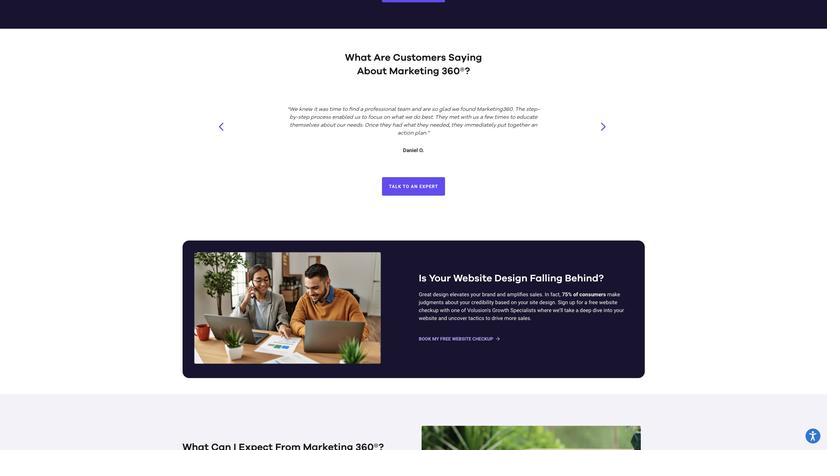 Task type: locate. For each thing, give the bounding box(es) containing it.
and
[[411, 107, 421, 112], [497, 292, 506, 298], [438, 315, 447, 322]]

daniel o. option
[[277, 78, 550, 177]]

us
[[354, 115, 360, 120], [473, 115, 479, 120]]

1 vertical spatial website
[[419, 315, 437, 322]]

1 horizontal spatial they
[[417, 123, 428, 128]]

is your website design falling behind?
[[419, 274, 604, 284]]

0 horizontal spatial with
[[440, 307, 450, 314]]

website down checkup
[[419, 315, 437, 322]]

of inside make judgments about your credibility based on your site design. sign up for a free website checkup with one of volusion's growth specialists where we'll take a deep dive into your website and uncover tactics to drive more sales.
[[461, 307, 466, 314]]

your right into
[[614, 307, 624, 314]]

and inside make judgments about your credibility based on your site design. sign up for a free website checkup with one of volusion's growth specialists where we'll take a deep dive into your website and uncover tactics to drive more sales.
[[438, 315, 447, 322]]

needed,
[[430, 123, 450, 128]]

with inside make judgments about your credibility based on your site design. sign up for a free website checkup with one of volusion's growth specialists where we'll take a deep dive into your website and uncover tactics to drive more sales.
[[440, 307, 450, 314]]

0 horizontal spatial we
[[405, 115, 412, 120]]

based
[[495, 300, 510, 306]]

sales. up site
[[530, 292, 543, 298]]

1 horizontal spatial we
[[452, 107, 459, 112]]

it
[[314, 107, 317, 112]]

what up action on the top of page
[[403, 123, 416, 128]]

plan.
[[415, 131, 427, 136]]

we
[[290, 107, 298, 112]]

about up the one
[[445, 300, 459, 306]]

a left few
[[480, 115, 483, 120]]

2 us from the left
[[473, 115, 479, 120]]

where
[[537, 307, 551, 314]]

educate
[[517, 115, 537, 120]]

1 vertical spatial with
[[440, 307, 450, 314]]

1 horizontal spatial on
[[511, 300, 517, 306]]

arrow_back_ios
[[219, 122, 229, 132]]

marketing360.
[[477, 107, 514, 112]]

1 vertical spatial on
[[511, 300, 517, 306]]

1 us from the left
[[354, 115, 360, 120]]

0 vertical spatial we
[[452, 107, 459, 112]]

talk
[[389, 184, 401, 189]]

on down professional
[[383, 115, 390, 120]]

0 vertical spatial about
[[320, 123, 335, 128]]

a
[[360, 107, 363, 112], [480, 115, 483, 120], [584, 300, 587, 306], [576, 307, 579, 314]]

arrow_forward_ios
[[598, 122, 608, 132]]

to right talk
[[403, 184, 409, 189]]

they
[[435, 115, 448, 120]]

time
[[329, 107, 341, 112]]

1 vertical spatial about
[[445, 300, 459, 306]]

1 horizontal spatial and
[[438, 315, 447, 322]]

0 horizontal spatial of
[[461, 307, 466, 314]]

book my free website checkup arrow_forward
[[419, 336, 501, 342]]

to
[[342, 107, 348, 112], [362, 115, 367, 120], [510, 115, 515, 120], [403, 184, 409, 189], [486, 315, 490, 322]]

1 horizontal spatial an
[[531, 123, 537, 128]]

us up immediately
[[473, 115, 479, 120]]

they left had
[[380, 123, 391, 128]]

free
[[440, 337, 451, 342]]

with down found
[[460, 115, 471, 120]]

and left uncover
[[438, 315, 447, 322]]

1 horizontal spatial about
[[445, 300, 459, 306]]

website up elevates
[[453, 274, 492, 284]]

themselves
[[290, 123, 319, 128]]

and up based
[[497, 292, 506, 298]]

about inside we knew it was time to find a professional team and are so glad we found marketing360. the step- by-step process enabled us to focus on what we do best. they met with us a few times to educate themselves about our needs. once they had what they needed, they immediately put together an action plan.
[[320, 123, 335, 128]]

about down process
[[320, 123, 335, 128]]

0 vertical spatial an
[[531, 123, 537, 128]]

0 horizontal spatial and
[[411, 107, 421, 112]]

what
[[391, 115, 404, 120], [403, 123, 416, 128]]

daniel o.
[[403, 147, 424, 153]]

open accessibe: accessibility options, statement and help image
[[809, 431, 817, 441]]

0 vertical spatial on
[[383, 115, 390, 120]]

a right find
[[360, 107, 363, 112]]

we knew it was time to find a professional team and are so glad we found marketing360. the step- by-step process enabled us to focus on what we do best. they met with us a few times to educate themselves about our needs. once they had what they needed, they immediately put together an action plan.
[[290, 107, 540, 136]]

1 vertical spatial we
[[405, 115, 412, 120]]

they up plan.
[[417, 123, 428, 128]]

and up do
[[411, 107, 421, 112]]

1 horizontal spatial with
[[460, 115, 471, 120]]

on down 'great design elevates your brand and amplifies sales. in fact, 75% of consumers'
[[511, 300, 517, 306]]

0 vertical spatial with
[[460, 115, 471, 120]]

we left do
[[405, 115, 412, 120]]

great
[[419, 292, 432, 298]]

2 horizontal spatial they
[[451, 123, 463, 128]]

1 horizontal spatial of
[[573, 292, 578, 298]]

website up into
[[599, 300, 617, 306]]

immediately
[[464, 123, 496, 128]]

1 vertical spatial and
[[497, 292, 506, 298]]

design
[[495, 274, 527, 284]]

1 vertical spatial sales.
[[518, 315, 532, 322]]

sales.
[[530, 292, 543, 298], [518, 315, 532, 322]]

on
[[383, 115, 390, 120], [511, 300, 517, 306]]

they down met
[[451, 123, 463, 128]]

free
[[589, 300, 598, 306]]

so
[[432, 107, 438, 112]]

process
[[311, 115, 331, 120]]

0 vertical spatial of
[[573, 292, 578, 298]]

0 vertical spatial website
[[599, 300, 617, 306]]

on inside we knew it was time to find a professional team and are so glad we found marketing360. the step- by-step process enabled us to focus on what we do best. they met with us a few times to educate themselves about our needs. once they had what they needed, they immediately put together an action plan.
[[383, 115, 390, 120]]

knew
[[299, 107, 312, 112]]

what up had
[[391, 115, 404, 120]]

uncover
[[448, 315, 467, 322]]

are
[[374, 53, 391, 63]]

to left drive
[[486, 315, 490, 322]]

checkup
[[472, 337, 493, 342]]

step
[[298, 115, 309, 120]]

book
[[419, 337, 431, 342]]

with left the one
[[440, 307, 450, 314]]

of right the one
[[461, 307, 466, 314]]

1 vertical spatial of
[[461, 307, 466, 314]]

0 horizontal spatial they
[[380, 123, 391, 128]]

to up enabled
[[342, 107, 348, 112]]

1 horizontal spatial us
[[473, 115, 479, 120]]

of up the up
[[573, 292, 578, 298]]

with
[[460, 115, 471, 120], [440, 307, 450, 314]]

75%
[[562, 292, 572, 298]]

site
[[530, 300, 538, 306]]

on inside make judgments about your credibility based on your site design. sign up for a free website checkup with one of volusion's growth specialists where we'll take a deep dive into your website and uncover tactics to drive more sales.
[[511, 300, 517, 306]]

0 horizontal spatial us
[[354, 115, 360, 120]]

2 vertical spatial and
[[438, 315, 447, 322]]

design.
[[539, 300, 556, 306]]

had
[[392, 123, 402, 128]]

website inside the book my free website checkup arrow_forward
[[452, 337, 471, 342]]

met
[[449, 115, 459, 120]]

us up needs.
[[354, 115, 360, 120]]

of
[[573, 292, 578, 298], [461, 307, 466, 314]]

1 vertical spatial website
[[452, 337, 471, 342]]

website right free
[[452, 337, 471, 342]]

your
[[429, 274, 451, 284]]

we up met
[[452, 107, 459, 112]]

0 vertical spatial and
[[411, 107, 421, 112]]

0 vertical spatial sales.
[[530, 292, 543, 298]]

0 horizontal spatial on
[[383, 115, 390, 120]]

0 horizontal spatial an
[[411, 184, 418, 189]]

to inside make judgments about your credibility based on your site design. sign up for a free website checkup with one of volusion's growth specialists where we'll take a deep dive into your website and uncover tactics to drive more sales.
[[486, 315, 490, 322]]

0 horizontal spatial about
[[320, 123, 335, 128]]

1 they from the left
[[380, 123, 391, 128]]

sales. down specialists
[[518, 315, 532, 322]]

great design elevates your brand and amplifies sales. in fact, 75% of consumers
[[419, 292, 606, 298]]

an
[[531, 123, 537, 128], [411, 184, 418, 189]]

we
[[452, 107, 459, 112], [405, 115, 412, 120]]

enabled
[[332, 115, 353, 120]]

fact,
[[550, 292, 561, 298]]

an down educate
[[531, 123, 537, 128]]

website
[[453, 274, 492, 284], [452, 337, 471, 342]]

o.
[[419, 147, 424, 153]]

business check image
[[188, 246, 387, 370]]

an inside we knew it was time to find a professional team and are so glad we found marketing360. the step- by-step process enabled us to focus on what we do best. they met with us a few times to educate themselves about our needs. once they had what they needed, they immediately put together an action plan.
[[531, 123, 537, 128]]

website
[[599, 300, 617, 306], [419, 315, 437, 322]]

an left expert
[[411, 184, 418, 189]]

marketing
[[389, 66, 439, 76]]

your up specialists
[[518, 300, 528, 306]]



Task type: describe. For each thing, give the bounding box(es) containing it.
360®?
[[442, 66, 470, 76]]

about
[[357, 66, 387, 76]]

best.
[[421, 115, 434, 120]]

one
[[451, 307, 460, 314]]

times
[[494, 115, 509, 120]]

are
[[422, 107, 430, 112]]

credibility
[[471, 300, 494, 306]]

0 vertical spatial what
[[391, 115, 404, 120]]

few
[[484, 115, 493, 120]]

we'll
[[553, 307, 563, 314]]

what
[[345, 53, 371, 63]]

put
[[497, 123, 506, 128]]

by-
[[290, 115, 298, 120]]

customers
[[393, 53, 446, 63]]

volusion's
[[467, 307, 491, 314]]

action
[[398, 131, 414, 136]]

1 vertical spatial what
[[403, 123, 416, 128]]

a right take
[[576, 307, 579, 314]]

was
[[319, 107, 328, 112]]

2 horizontal spatial and
[[497, 292, 506, 298]]

checkup
[[419, 307, 439, 314]]

a right the for
[[584, 300, 587, 306]]

the
[[515, 107, 525, 112]]

with inside we knew it was time to find a professional team and are so glad we found marketing360. the step- by-step process enabled us to focus on what we do best. they met with us a few times to educate themselves about our needs. once they had what they needed, they immediately put together an action plan.
[[460, 115, 471, 120]]

for
[[577, 300, 583, 306]]

needs.
[[347, 123, 363, 128]]

sales. inside make judgments about your credibility based on your site design. sign up for a free website checkup with one of volusion's growth specialists where we'll take a deep dive into your website and uncover tactics to drive more sales.
[[518, 315, 532, 322]]

1 horizontal spatial website
[[599, 300, 617, 306]]

and inside we knew it was time to find a professional team and are so glad we found marketing360. the step- by-step process enabled us to focus on what we do best. they met with us a few times to educate themselves about our needs. once they had what they needed, they immediately put together an action plan.
[[411, 107, 421, 112]]

up
[[569, 300, 575, 306]]

tactics
[[468, 315, 484, 322]]

drive
[[492, 315, 503, 322]]

talk to an expert
[[389, 184, 438, 189]]

saying
[[448, 53, 482, 63]]

dive
[[593, 307, 602, 314]]

do
[[413, 115, 420, 120]]

consumers
[[579, 292, 606, 298]]

deep
[[580, 307, 591, 314]]

daniel
[[403, 147, 418, 153]]

judgments
[[419, 300, 444, 306]]

falling
[[530, 274, 563, 284]]

my
[[432, 337, 439, 342]]

team
[[397, 107, 410, 112]]

about inside make judgments about your credibility based on your site design. sign up for a free website checkup with one of volusion's growth specialists where we'll take a deep dive into your website and uncover tactics to drive more sales.
[[445, 300, 459, 306]]

take
[[564, 307, 574, 314]]

elevates
[[450, 292, 469, 298]]

together
[[507, 123, 530, 128]]

into
[[604, 307, 612, 314]]

growth
[[492, 307, 509, 314]]

our
[[337, 123, 345, 128]]

brand
[[482, 292, 496, 298]]

sign
[[558, 300, 568, 306]]

your up credibility
[[471, 292, 481, 298]]

1 vertical spatial an
[[411, 184, 418, 189]]

professional
[[364, 107, 396, 112]]

expert
[[419, 184, 438, 189]]

3 they from the left
[[451, 123, 463, 128]]

to up together in the top of the page
[[510, 115, 515, 120]]

to up once
[[362, 115, 367, 120]]

found
[[460, 107, 475, 112]]

once
[[365, 123, 378, 128]]

more
[[504, 315, 516, 322]]

focus
[[368, 115, 382, 120]]

step-
[[526, 107, 540, 112]]

behind?
[[565, 274, 604, 284]]

marketing360 image
[[421, 426, 641, 450]]

arrow_forward
[[495, 336, 501, 342]]

amplifies
[[507, 292, 528, 298]]

glad
[[439, 107, 450, 112]]

make judgments about your credibility based on your site design. sign up for a free website checkup with one of volusion's growth specialists where we'll take a deep dive into your website and uncover tactics to drive more sales.
[[419, 292, 624, 322]]

design
[[433, 292, 449, 298]]

find
[[349, 107, 359, 112]]

0 horizontal spatial website
[[419, 315, 437, 322]]

specialists
[[510, 307, 536, 314]]

0 vertical spatial website
[[453, 274, 492, 284]]

2 they from the left
[[417, 123, 428, 128]]

what are customers saying about marketing 360®?
[[345, 53, 482, 76]]

your down elevates
[[460, 300, 470, 306]]

make
[[607, 292, 620, 298]]

talk to an expert link
[[382, 177, 445, 196]]

in
[[545, 292, 549, 298]]



Task type: vqa. For each thing, say whether or not it's contained in the screenshot.
"opens"
no



